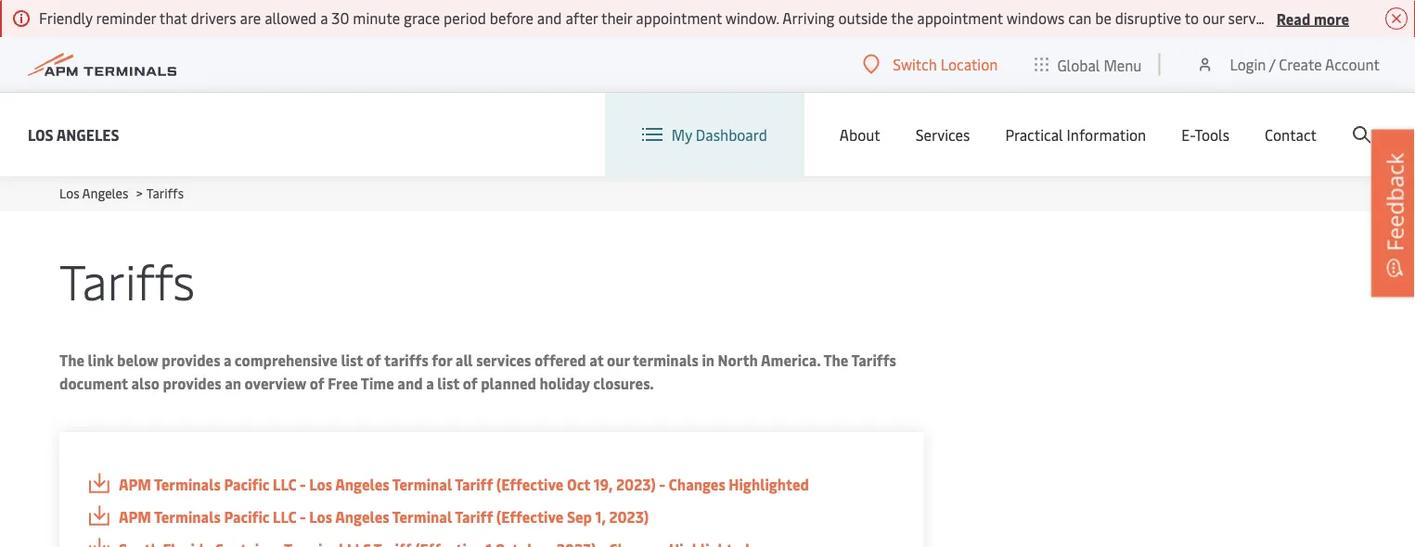 Task type: describe. For each thing, give the bounding box(es) containing it.
(effective for oct
[[496, 475, 564, 495]]

offered
[[535, 350, 586, 370]]

switch location button
[[863, 54, 998, 74]]

changes
[[669, 475, 726, 495]]

america.
[[761, 350, 821, 370]]

location
[[941, 54, 998, 74]]

login / create account link
[[1196, 37, 1380, 92]]

apm terminals pacific llc - los angeles terminal tariff (effective oct 19, 2023) - changes highlighted link
[[87, 473, 896, 497]]

for
[[432, 350, 452, 370]]

read
[[1277, 8, 1311, 28]]

north
[[718, 350, 758, 370]]

oct
[[567, 475, 590, 495]]

closures.
[[593, 374, 654, 394]]

1 vertical spatial provides
[[163, 374, 221, 394]]

pacific for apm terminals pacific llc - los angeles terminal tariff (effective sep 1, 2023)
[[224, 507, 270, 527]]

terminals for apm terminals pacific llc - los angeles terminal tariff (effective sep 1, 2023)
[[154, 507, 221, 527]]

1 horizontal spatial of
[[366, 350, 381, 370]]

llc for apm terminals pacific llc - los angeles terminal tariff (effective oct 19, 2023) - changes highlighted
[[273, 475, 296, 495]]

create
[[1279, 54, 1322, 74]]

terminals
[[633, 350, 699, 370]]

1 horizontal spatial list
[[437, 374, 459, 394]]

about button
[[840, 93, 881, 176]]

about
[[840, 125, 881, 145]]

terminal for oct
[[392, 475, 452, 495]]

at
[[590, 350, 604, 370]]

also
[[131, 374, 159, 394]]

tariffs inside the link below provides a comprehensive list of tariffs for all services offered at our terminals in north america. the tariffs document also provides an overview of free time and a list of planned holiday closures.
[[852, 350, 896, 370]]

my dashboard
[[672, 125, 767, 145]]

highlighted
[[729, 475, 809, 495]]

llc for apm terminals pacific llc - los angeles terminal tariff (effective sep 1, 2023)
[[273, 507, 296, 527]]

global
[[1057, 55, 1100, 74]]

2 horizontal spatial of
[[463, 374, 478, 394]]

more
[[1314, 8, 1349, 28]]

my dashboard button
[[642, 93, 767, 176]]

services
[[476, 350, 531, 370]]

- for apm terminals pacific llc - los angeles terminal tariff (effective oct 19, 2023) - changes highlighted
[[300, 475, 306, 495]]

free
[[328, 374, 358, 394]]

0 vertical spatial tariffs
[[146, 184, 184, 202]]

overview
[[245, 374, 306, 394]]

a
[[426, 374, 434, 394]]

1 vertical spatial los angeles link
[[59, 184, 128, 202]]

read more
[[1277, 8, 1349, 28]]

2023) for 1,
[[609, 507, 649, 527]]

global menu
[[1057, 55, 1142, 74]]

apm for apm terminals pacific llc - los angeles terminal tariff (effective oct 19, 2023) - changes highlighted
[[119, 475, 151, 495]]

(effective for sep
[[496, 507, 564, 527]]

link
[[88, 350, 114, 370]]



Task type: vqa. For each thing, say whether or not it's contained in the screenshot.
Login
yes



Task type: locate. For each thing, give the bounding box(es) containing it.
los angeles link
[[28, 123, 119, 146], [59, 184, 128, 202]]

list up free
[[341, 350, 363, 370]]

0 horizontal spatial the
[[59, 350, 84, 370]]

and
[[398, 374, 423, 394]]

2023)
[[616, 475, 656, 495], [609, 507, 649, 527]]

1 vertical spatial terminal
[[392, 507, 452, 527]]

los angeles link up los angeles > tariffs
[[28, 123, 119, 146]]

pacific
[[224, 475, 270, 495], [224, 507, 270, 527]]

1 terminals from the top
[[154, 475, 221, 495]]

tariffs
[[146, 184, 184, 202], [59, 248, 195, 313], [852, 350, 896, 370]]

0 horizontal spatial of
[[310, 374, 324, 394]]

apm terminals pacific llc - los angeles terminal tariff (effective sep 1, 2023)
[[119, 507, 649, 527]]

(effective left sep
[[496, 507, 564, 527]]

1 vertical spatial apm
[[119, 507, 151, 527]]

1 llc from the top
[[273, 475, 296, 495]]

tariff up apm terminals pacific llc - los angeles terminal tariff (effective sep 1, 2023) link
[[455, 475, 493, 495]]

angeles
[[56, 124, 119, 144], [82, 184, 128, 202], [335, 475, 389, 495], [335, 507, 389, 527]]

0 horizontal spatial list
[[341, 350, 363, 370]]

holiday
[[540, 374, 590, 394]]

1 horizontal spatial the
[[824, 350, 849, 370]]

apm
[[119, 475, 151, 495], [119, 507, 151, 527]]

close alert image
[[1386, 7, 1408, 30]]

terminal inside apm terminals pacific llc - los angeles terminal tariff (effective oct 19, 2023) - changes highlighted link
[[392, 475, 452, 495]]

los angeles link left >
[[59, 184, 128, 202]]

0 vertical spatial terminals
[[154, 475, 221, 495]]

>
[[136, 184, 143, 202]]

provides left an
[[163, 374, 221, 394]]

of up time
[[366, 350, 381, 370]]

an
[[225, 374, 241, 394]]

los
[[28, 124, 53, 144], [59, 184, 79, 202], [309, 475, 332, 495], [309, 507, 332, 527]]

0 vertical spatial list
[[341, 350, 363, 370]]

2 pacific from the top
[[224, 507, 270, 527]]

the left link
[[59, 350, 84, 370]]

2 llc from the top
[[273, 507, 296, 527]]

in
[[702, 350, 715, 370]]

of left free
[[310, 374, 324, 394]]

1 vertical spatial tariff
[[455, 507, 493, 527]]

of
[[366, 350, 381, 370], [310, 374, 324, 394], [463, 374, 478, 394]]

terminal inside apm terminals pacific llc - los angeles terminal tariff (effective sep 1, 2023) link
[[392, 507, 452, 527]]

menu
[[1104, 55, 1142, 74]]

0 vertical spatial (effective
[[496, 475, 564, 495]]

our
[[607, 350, 630, 370]]

los angeles > tariffs
[[59, 184, 184, 202]]

- for apm terminals pacific llc - los angeles terminal tariff (effective sep 1, 2023)
[[300, 507, 306, 527]]

provides right below
[[162, 350, 220, 370]]

terminal down apm terminals pacific llc - los angeles terminal tariff (effective oct 19, 2023) - changes highlighted
[[392, 507, 452, 527]]

apm terminals pacific llc - los angeles terminal tariff (effective oct 19, 2023) - changes highlighted
[[119, 475, 809, 495]]

2 terminals from the top
[[154, 507, 221, 527]]

0 vertical spatial provides
[[162, 350, 220, 370]]

apm for apm terminals pacific llc - los angeles terminal tariff (effective sep 1, 2023)
[[119, 507, 151, 527]]

global menu button
[[1017, 37, 1161, 92]]

tariff for oct
[[455, 475, 493, 495]]

0 vertical spatial terminal
[[392, 475, 452, 495]]

los angeles
[[28, 124, 119, 144]]

0 vertical spatial apm
[[119, 475, 151, 495]]

2 vertical spatial tariffs
[[852, 350, 896, 370]]

1 vertical spatial 2023)
[[609, 507, 649, 527]]

2 (effective from the top
[[496, 507, 564, 527]]

0 vertical spatial llc
[[273, 475, 296, 495]]

list
[[341, 350, 363, 370], [437, 374, 459, 394]]

1 vertical spatial llc
[[273, 507, 296, 527]]

0 vertical spatial tariff
[[455, 475, 493, 495]]

apm terminals pacific llc - los angeles terminal tariff (effective sep 1, 2023) link
[[87, 506, 896, 529]]

sep
[[567, 507, 592, 527]]

feedback
[[1380, 153, 1410, 252]]

1 apm from the top
[[119, 475, 151, 495]]

llc
[[273, 475, 296, 495], [273, 507, 296, 527]]

(effective left oct
[[496, 475, 564, 495]]

login
[[1230, 54, 1266, 74]]

of down all
[[463, 374, 478, 394]]

2023) right 1, at the bottom left
[[609, 507, 649, 527]]

tariffs right >
[[146, 184, 184, 202]]

terminal for sep
[[392, 507, 452, 527]]

terminals for apm terminals pacific llc - los angeles terminal tariff (effective oct 19, 2023) - changes highlighted
[[154, 475, 221, 495]]

tariffs
[[384, 350, 429, 370]]

terminals
[[154, 475, 221, 495], [154, 507, 221, 527]]

dashboard
[[696, 125, 767, 145]]

switch location
[[893, 54, 998, 74]]

1,
[[595, 507, 606, 527]]

2 tariff from the top
[[455, 507, 493, 527]]

1 vertical spatial terminals
[[154, 507, 221, 527]]

1 vertical spatial tariffs
[[59, 248, 195, 313]]

0 vertical spatial los angeles link
[[28, 123, 119, 146]]

below
[[117, 350, 158, 370]]

1 the from the left
[[59, 350, 84, 370]]

1 pacific from the top
[[224, 475, 270, 495]]

1 vertical spatial pacific
[[224, 507, 270, 527]]

my
[[672, 125, 692, 145]]

terminal up the apm terminals pacific llc - los angeles terminal tariff (effective sep 1, 2023) on the bottom left of the page
[[392, 475, 452, 495]]

1 terminal from the top
[[392, 475, 452, 495]]

2023) right 19,
[[616, 475, 656, 495]]

a comprehensive
[[224, 350, 338, 370]]

terminal
[[392, 475, 452, 495], [392, 507, 452, 527]]

time
[[361, 374, 394, 394]]

login / create account
[[1230, 54, 1380, 74]]

1 vertical spatial list
[[437, 374, 459, 394]]

document
[[59, 374, 128, 394]]

tariff
[[455, 475, 493, 495], [455, 507, 493, 527]]

/
[[1269, 54, 1276, 74]]

pacific for apm terminals pacific llc - los angeles terminal tariff (effective oct 19, 2023) - changes highlighted
[[224, 475, 270, 495]]

the right america.
[[824, 350, 849, 370]]

1 tariff from the top
[[455, 475, 493, 495]]

the
[[59, 350, 84, 370], [824, 350, 849, 370]]

1 (effective from the top
[[496, 475, 564, 495]]

0 vertical spatial 2023)
[[616, 475, 656, 495]]

1 vertical spatial (effective
[[496, 507, 564, 527]]

tariff for sep
[[455, 507, 493, 527]]

account
[[1325, 54, 1380, 74]]

2 terminal from the top
[[392, 507, 452, 527]]

(effective
[[496, 475, 564, 495], [496, 507, 564, 527]]

0 vertical spatial pacific
[[224, 475, 270, 495]]

19,
[[594, 475, 613, 495]]

provides
[[162, 350, 220, 370], [163, 374, 221, 394]]

switch
[[893, 54, 937, 74]]

2 apm from the top
[[119, 507, 151, 527]]

tariff down apm terminals pacific llc - los angeles terminal tariff (effective oct 19, 2023) - changes highlighted
[[455, 507, 493, 527]]

planned
[[481, 374, 536, 394]]

tariffs right america.
[[852, 350, 896, 370]]

the link below provides a comprehensive list of tariffs for all services offered at our terminals in north america. the tariffs document also provides an overview of free time and a list of planned holiday closures.
[[59, 350, 896, 394]]

read more button
[[1277, 6, 1349, 30]]

tariffs up below
[[59, 248, 195, 313]]

2 the from the left
[[824, 350, 849, 370]]

2023) for 19,
[[616, 475, 656, 495]]

-
[[300, 475, 306, 495], [659, 475, 665, 495], [300, 507, 306, 527]]

all
[[456, 350, 473, 370]]

feedback button
[[1372, 130, 1415, 297]]

list right a
[[437, 374, 459, 394]]



